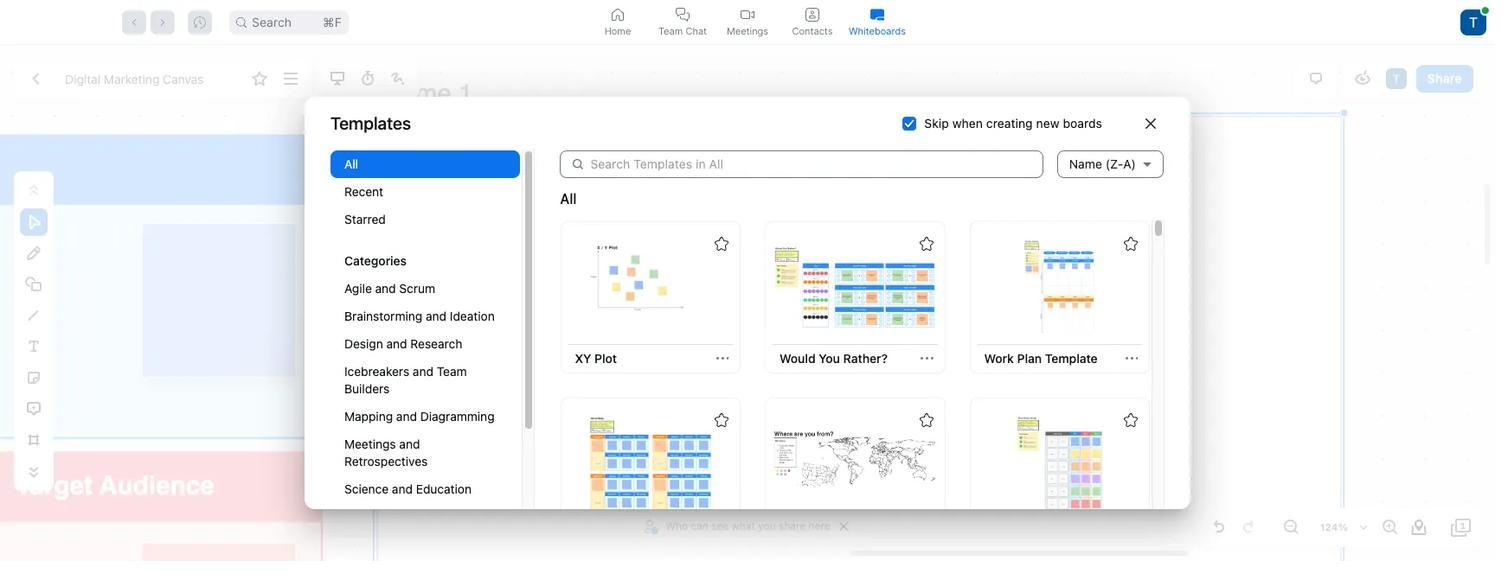 Task type: describe. For each thing, give the bounding box(es) containing it.
team chat image
[[676, 7, 690, 21]]

magnifier image
[[236, 17, 247, 27]]

tab list containing home
[[585, 0, 910, 44]]

whiteboard small image
[[870, 7, 884, 21]]

meetings
[[727, 25, 768, 37]]

meetings button
[[715, 0, 780, 44]]

whiteboard small image
[[870, 7, 884, 21]]

team
[[658, 25, 683, 37]]

team chat image
[[676, 7, 690, 21]]

whiteboards button
[[845, 0, 910, 44]]

⌘f
[[322, 14, 342, 29]]

home
[[604, 25, 631, 37]]



Task type: locate. For each thing, give the bounding box(es) containing it.
team chat button
[[650, 0, 715, 44]]

home small image
[[611, 7, 625, 21]]

tab list
[[585, 0, 910, 44]]

online image
[[1482, 7, 1489, 14], [1482, 7, 1489, 14]]

video on image
[[741, 7, 754, 21], [741, 7, 754, 21]]

home button
[[585, 0, 650, 44]]

contacts
[[792, 25, 833, 37]]

chat
[[686, 25, 707, 37]]

home small image
[[611, 7, 625, 21]]

contacts button
[[780, 0, 845, 44]]

search
[[252, 14, 292, 29]]

avatar image
[[1460, 9, 1486, 35]]

magnifier image
[[236, 17, 247, 27]]

team chat
[[658, 25, 707, 37]]

whiteboards
[[849, 25, 906, 37]]

profile contact image
[[806, 7, 819, 21], [806, 7, 819, 21]]



Task type: vqa. For each thing, say whether or not it's contained in the screenshot.
"⌘F"
yes



